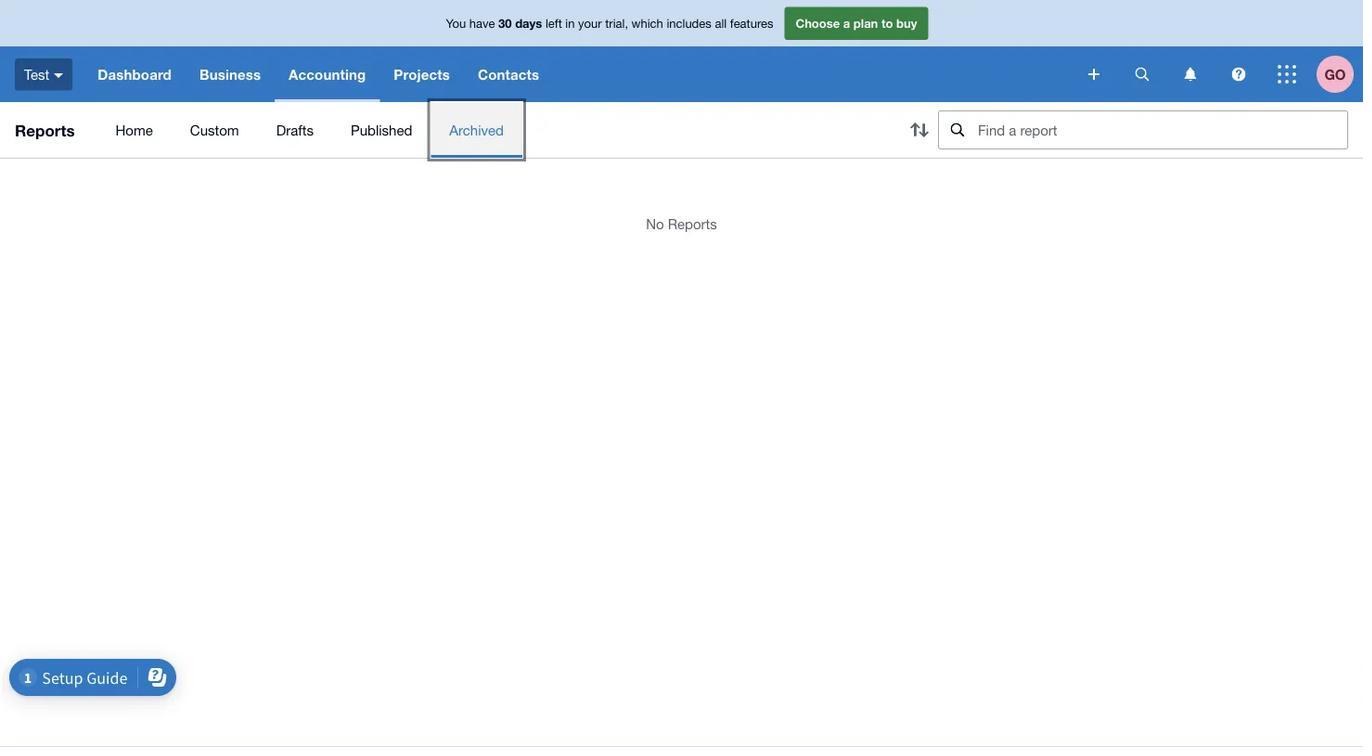 Task type: describe. For each thing, give the bounding box(es) containing it.
drafts link
[[258, 102, 332, 158]]

test
[[24, 66, 49, 82]]

choose
[[796, 16, 840, 30]]

30
[[499, 16, 512, 30]]

test button
[[0, 46, 84, 102]]

business
[[200, 66, 261, 83]]

drafts
[[276, 122, 314, 138]]

dashboard link
[[84, 46, 186, 102]]

published
[[351, 122, 412, 138]]

in
[[566, 16, 575, 30]]

business button
[[186, 46, 275, 102]]

projects button
[[380, 46, 464, 102]]

a
[[844, 16, 851, 30]]

archived
[[450, 122, 504, 138]]

menu containing home
[[97, 102, 887, 158]]

Find a report text field
[[977, 111, 1348, 149]]

includes
[[667, 16, 712, 30]]

all
[[715, 16, 727, 30]]

projects
[[394, 66, 450, 83]]

navigation inside banner
[[84, 46, 1076, 102]]

plan
[[854, 16, 878, 30]]

features
[[730, 16, 774, 30]]

accounting
[[289, 66, 366, 83]]

no reports
[[646, 215, 717, 232]]

to
[[882, 16, 893, 30]]

1 horizontal spatial svg image
[[1232, 67, 1246, 81]]



Task type: locate. For each thing, give the bounding box(es) containing it.
accounting button
[[275, 46, 380, 102]]

home
[[116, 122, 153, 138]]

which
[[632, 16, 664, 30]]

banner
[[0, 0, 1364, 102]]

published link
[[332, 102, 431, 158]]

no
[[646, 215, 664, 232]]

your
[[578, 16, 602, 30]]

banner containing dashboard
[[0, 0, 1364, 102]]

svg image
[[1232, 67, 1246, 81], [1089, 69, 1100, 80]]

reports right no
[[668, 215, 717, 232]]

sort reports image
[[901, 111, 938, 149]]

you have 30 days left in your trial, which includes all features
[[446, 16, 774, 30]]

contacts
[[478, 66, 539, 83]]

reports down test popup button
[[15, 121, 75, 139]]

navigation containing dashboard
[[84, 46, 1076, 102]]

0 horizontal spatial reports
[[15, 121, 75, 139]]

0 vertical spatial reports
[[15, 121, 75, 139]]

go button
[[1317, 46, 1364, 102]]

archived link
[[431, 102, 523, 158]]

home link
[[97, 102, 172, 158]]

menu
[[97, 102, 887, 158]]

reports
[[15, 121, 75, 139], [668, 215, 717, 232]]

buy
[[897, 16, 918, 30]]

dashboard
[[98, 66, 172, 83]]

svg image
[[1278, 65, 1297, 84], [1136, 67, 1150, 81], [1185, 67, 1197, 81], [54, 73, 63, 78]]

you
[[446, 16, 466, 30]]

have
[[470, 16, 495, 30]]

days
[[515, 16, 542, 30]]

1 horizontal spatial reports
[[668, 215, 717, 232]]

None field
[[938, 110, 1349, 149]]

0 horizontal spatial svg image
[[1089, 69, 1100, 80]]

contacts button
[[464, 46, 553, 102]]

custom
[[190, 122, 239, 138]]

navigation
[[84, 46, 1076, 102]]

go
[[1325, 66, 1347, 83]]

archived menu item
[[431, 102, 523, 158]]

svg image inside test popup button
[[54, 73, 63, 78]]

custom link
[[172, 102, 258, 158]]

1 vertical spatial reports
[[668, 215, 717, 232]]

trial,
[[605, 16, 628, 30]]

left
[[546, 16, 562, 30]]

choose a plan to buy
[[796, 16, 918, 30]]



Task type: vqa. For each thing, say whether or not it's contained in the screenshot.
EXPORT popup button
no



